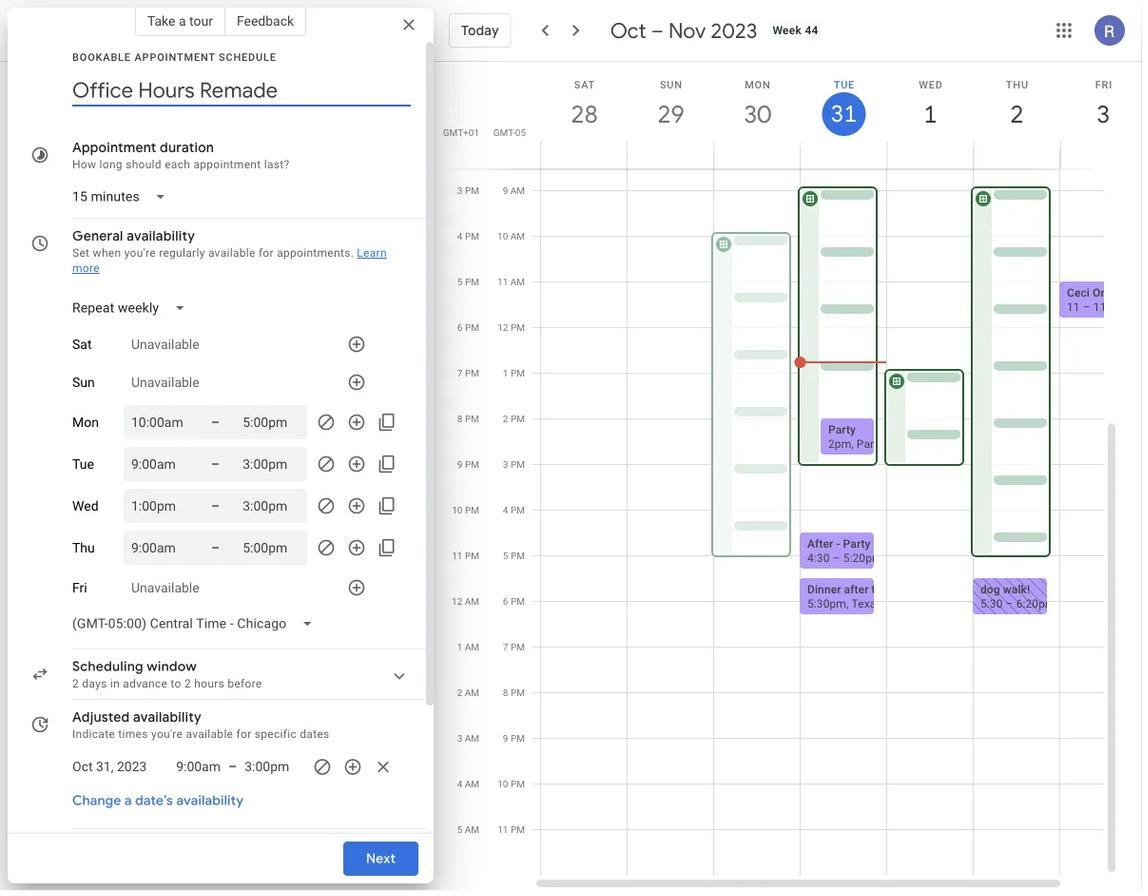 Task type: describe. For each thing, give the bounding box(es) containing it.
nov
[[669, 17, 707, 44]]

monday, october 30 element
[[736, 92, 780, 136]]

1 vertical spatial 9
[[458, 459, 463, 470]]

sat 28
[[570, 79, 597, 130]]

one
[[1094, 286, 1114, 299]]

feedback
[[237, 13, 294, 29]]

learn more
[[72, 246, 387, 275]]

0 horizontal spatial 7
[[458, 367, 463, 379]]

0 vertical spatial you're
[[124, 246, 156, 260]]

End time on Thursdays text field
[[243, 537, 300, 560]]

– inside after - party 4:30 – 5:20pm
[[833, 551, 841, 565]]

more
[[72, 262, 100, 275]]

schedule
[[219, 51, 277, 63]]

mon 30
[[743, 79, 771, 130]]

1 horizontal spatial 8 pm
[[503, 687, 525, 698]]

29 column header
[[627, 62, 715, 169]]

0 vertical spatial 6
[[458, 322, 463, 333]]

2 pm
[[503, 413, 525, 424]]

a for change
[[125, 793, 132, 810]]

– left end time on wednesdays text box on the left of page
[[211, 498, 220, 514]]

1 horizontal spatial 3 pm
[[503, 459, 525, 470]]

0 horizontal spatial 8
[[458, 413, 463, 424]]

set when you're regularly available for appointments.
[[72, 246, 354, 260]]

thu for thu 2
[[1007, 79, 1030, 90]]

Start time on Thursdays text field
[[131, 537, 188, 560]]

6:20pm
[[1017, 597, 1056, 610]]

wednesday, november 1 element
[[909, 92, 953, 136]]

specific
[[255, 728, 297, 741]]

– inside dog walk! 5:30 – 6:20pm
[[1006, 597, 1014, 610]]

ceci one on on 11 – 11:50am
[[1068, 286, 1143, 314]]

sunday, october 29 element
[[649, 92, 693, 136]]

wed 1
[[919, 79, 944, 130]]

availability inside button
[[176, 793, 244, 810]]

how
[[72, 158, 96, 171]]

12 for 12 am
[[452, 596, 463, 607]]

after-
[[892, 583, 920, 596]]

times
[[118, 728, 148, 741]]

05
[[516, 127, 526, 138]]

dog walk! 5:30 – 6:20pm
[[981, 583, 1056, 610]]

saturday, october 28 element
[[563, 92, 607, 136]]

1 vertical spatial 5
[[503, 550, 509, 561]]

1 for am
[[457, 641, 463, 653]]

2 left days
[[72, 678, 79, 691]]

window
[[147, 659, 197, 676]]

change a date's availability
[[72, 793, 244, 810]]

change a date's availability button
[[65, 784, 251, 818]]

1 vertical spatial 8
[[503, 687, 509, 698]]

3 inside fri 3
[[1096, 98, 1110, 130]]

0 vertical spatial party
[[829, 423, 856, 436]]

Start time on Mondays text field
[[131, 411, 188, 434]]

party
[[920, 583, 947, 596]]

after
[[808, 537, 834, 551]]

general
[[72, 227, 123, 245]]

0 vertical spatial 10
[[498, 230, 508, 242]]

week 44
[[773, 24, 819, 37]]

1 horizontal spatial 10 pm
[[498, 778, 525, 790]]

1 horizontal spatial 9 pm
[[503, 733, 525, 744]]

take a tour
[[147, 13, 213, 29]]

duration
[[160, 139, 214, 156]]

1 vertical spatial 6
[[503, 596, 509, 607]]

5:20pm
[[844, 551, 883, 565]]

gmt-05
[[494, 127, 526, 138]]

a for take
[[179, 13, 186, 29]]

2 inside thu 2
[[1010, 98, 1023, 130]]

11 inside 'ceci one on on 11 – 11:50am'
[[1068, 300, 1081, 314]]

scheduling
[[72, 659, 143, 676]]

general availability
[[72, 227, 195, 245]]

2pm
[[829, 437, 852, 451]]

hours
[[194, 678, 225, 691]]

1 column header
[[887, 62, 974, 169]]

0 vertical spatial available
[[208, 246, 256, 260]]

when
[[93, 246, 121, 260]]

indicate
[[72, 728, 115, 741]]

0 vertical spatial 4 pm
[[458, 230, 480, 242]]

End time text field
[[245, 756, 298, 778]]

2 am
[[457, 687, 480, 698]]

sat for sat
[[72, 337, 92, 352]]

dinner
[[808, 583, 842, 596]]

take a tour button
[[135, 6, 225, 36]]

am for 11 am
[[511, 276, 525, 287]]

on
[[1133, 286, 1143, 299]]

you're inside adjusted availability indicate times you're available for specific dates
[[151, 728, 183, 741]]

, for 2pm
[[852, 437, 854, 451]]

cell containing party
[[795, 0, 947, 876]]

10 am
[[498, 230, 525, 242]]

should
[[126, 158, 162, 171]]

to
[[171, 678, 181, 691]]

cell containing ceci one on on
[[1060, 0, 1143, 876]]

1 horizontal spatial 4 pm
[[503, 504, 525, 516]]

scheduling window 2 days in advance to 2 hours before
[[72, 659, 262, 691]]

1 vertical spatial 7 pm
[[503, 641, 525, 653]]

0 vertical spatial 8 pm
[[458, 413, 480, 424]]

set
[[72, 246, 90, 260]]

today button
[[449, 8, 512, 53]]

week
[[773, 24, 802, 37]]

-
[[837, 537, 841, 551]]

5:30pm ,
[[808, 597, 852, 610]]

0 vertical spatial 10 pm
[[452, 504, 480, 516]]

after
[[845, 583, 869, 596]]

on
[[1117, 286, 1130, 299]]

0 vertical spatial 5
[[458, 276, 463, 287]]

party inside after - party 4:30 – 5:20pm
[[844, 537, 871, 551]]

long
[[100, 158, 123, 171]]

am for 4 am
[[465, 778, 480, 790]]

0 horizontal spatial 3 pm
[[458, 185, 480, 196]]

sun for sun
[[72, 375, 95, 390]]

9 am
[[503, 185, 525, 196]]

29
[[657, 98, 684, 130]]

am for 10 am
[[511, 230, 525, 242]]

– left end time text field
[[228, 759, 237, 775]]

unavailable for fri
[[131, 580, 200, 596]]

cell containing dog walk!
[[972, 0, 1061, 876]]

bookable appointment schedule
[[72, 51, 277, 63]]

2pm ,
[[829, 437, 857, 451]]

bookable
[[72, 51, 131, 63]]

2 vertical spatial 9
[[503, 733, 509, 744]]

sun 29
[[657, 79, 684, 130]]

Date text field
[[72, 756, 148, 778]]

30
[[743, 98, 770, 130]]

11 am
[[498, 276, 525, 287]]

3 up 4 am
[[457, 733, 463, 744]]

next
[[366, 851, 396, 868]]

availability for general
[[127, 227, 195, 245]]

learn
[[357, 246, 387, 260]]

last?
[[264, 158, 290, 171]]

1 pm
[[503, 367, 525, 379]]

12 am
[[452, 596, 480, 607]]

44
[[805, 24, 819, 37]]

fri 3
[[1096, 79, 1113, 130]]

grid containing 28
[[442, 0, 1143, 892]]

in
[[110, 678, 120, 691]]

am for 9 am
[[511, 185, 525, 196]]

3 left 9 am
[[458, 185, 463, 196]]

, for 5:30pm
[[847, 597, 849, 610]]

2 right to
[[185, 678, 191, 691]]

friday, november 3 element
[[1082, 92, 1126, 136]]

2 vertical spatial 4
[[457, 778, 463, 790]]

before
[[228, 678, 262, 691]]

5:30
[[981, 597, 1004, 610]]

Start time on Wednesdays text field
[[131, 495, 188, 518]]

take
[[147, 13, 176, 29]]

mon for mon
[[72, 415, 99, 430]]

3 column header
[[1060, 62, 1143, 169]]

appointments.
[[277, 246, 354, 260]]

for inside adjusted availability indicate times you're available for specific dates
[[236, 728, 252, 741]]

3 am
[[457, 733, 480, 744]]

unavailable for sat
[[131, 337, 200, 352]]

appointment duration how long should each appointment last?
[[72, 139, 290, 171]]



Task type: vqa. For each thing, say whether or not it's contained in the screenshot.
MAY 7 element
no



Task type: locate. For each thing, give the bounding box(es) containing it.
tue 31
[[830, 79, 856, 129]]

8 pm
[[458, 413, 480, 424], [503, 687, 525, 698]]

sun inside sun 29
[[660, 79, 683, 90]]

12 pm
[[498, 322, 525, 333]]

1 vertical spatial 6 pm
[[503, 596, 525, 607]]

am for 2 am
[[465, 687, 480, 698]]

0 horizontal spatial 6 pm
[[458, 322, 480, 333]]

0 horizontal spatial 7 pm
[[458, 367, 480, 379]]

0 vertical spatial 8
[[458, 413, 463, 424]]

sun
[[660, 79, 683, 90], [72, 375, 95, 390]]

am for 12 am
[[465, 596, 480, 607]]

change
[[72, 793, 121, 810]]

8 pm right 2 am
[[503, 687, 525, 698]]

row containing ceci one on on
[[533, 0, 1143, 876]]

Start time on Tuesdays text field
[[131, 453, 188, 476]]

– right start time on tuesdays text box
[[211, 456, 220, 472]]

tour
[[189, 13, 213, 29]]

0 horizontal spatial 1
[[457, 641, 463, 653]]

0 horizontal spatial 6
[[458, 322, 463, 333]]

10 up 12 am
[[452, 504, 463, 516]]

1 am
[[457, 641, 480, 653]]

available right regularly
[[208, 246, 256, 260]]

party up 5:20pm
[[844, 537, 871, 551]]

5 am
[[457, 824, 480, 836]]

3 pm left 9 am
[[458, 185, 480, 196]]

28
[[570, 98, 597, 130]]

fri inside 3 column header
[[1096, 79, 1113, 90]]

a inside button
[[179, 13, 186, 29]]

0 horizontal spatial wed
[[72, 498, 99, 514]]

0 vertical spatial 4
[[458, 230, 463, 242]]

11 up 12 am
[[452, 550, 463, 561]]

appointment
[[194, 158, 261, 171]]

2023
[[711, 17, 758, 44]]

End time on Wednesdays text field
[[243, 495, 300, 518]]

0 vertical spatial 11 pm
[[452, 550, 480, 561]]

,
[[852, 437, 854, 451], [847, 597, 849, 610]]

4 am
[[457, 778, 480, 790]]

9 pm
[[458, 459, 480, 470], [503, 733, 525, 744]]

0 vertical spatial mon
[[745, 79, 771, 90]]

0 vertical spatial sun
[[660, 79, 683, 90]]

0 vertical spatial sat
[[574, 79, 596, 90]]

for left appointments.
[[259, 246, 274, 260]]

4:30
[[808, 551, 830, 565]]

11 pm right the 5 am
[[498, 824, 525, 836]]

1 horizontal spatial sat
[[574, 79, 596, 90]]

wed inside 1 column header
[[919, 79, 944, 90]]

1 down 12 pm
[[503, 367, 509, 379]]

0 vertical spatial 7
[[458, 367, 463, 379]]

1 vertical spatial 4 pm
[[503, 504, 525, 516]]

7 right 1 am
[[503, 641, 509, 653]]

0 horizontal spatial 10 pm
[[452, 504, 480, 516]]

6 right 12 am
[[503, 596, 509, 607]]

0 vertical spatial 3 pm
[[458, 185, 480, 196]]

0 horizontal spatial 5 pm
[[458, 276, 480, 287]]

regularly
[[159, 246, 205, 260]]

wed up wednesday, november 1 element
[[919, 79, 944, 90]]

2 left 3 column header
[[1010, 98, 1023, 130]]

learn more link
[[72, 246, 387, 275]]

wed left start time on wednesdays text field
[[72, 498, 99, 514]]

Add title text field
[[72, 76, 411, 105]]

fri for fri 3
[[1096, 79, 1113, 90]]

2 horizontal spatial 1
[[923, 98, 937, 130]]

oct
[[611, 17, 647, 44]]

3 pm
[[458, 185, 480, 196], [503, 459, 525, 470]]

4 left 10 am
[[458, 230, 463, 242]]

5 cell from the left
[[885, 0, 974, 876]]

for left specific
[[236, 728, 252, 741]]

Start time text field
[[167, 756, 221, 778]]

3 unavailable from the top
[[131, 580, 200, 596]]

sat for sat 28
[[574, 79, 596, 90]]

today
[[462, 22, 499, 39]]

4 pm down 2 pm
[[503, 504, 525, 516]]

am up the 5 am
[[465, 778, 480, 790]]

cell
[[541, 0, 628, 876], [628, 0, 715, 876], [712, 0, 801, 876], [795, 0, 947, 876], [885, 0, 974, 876], [972, 0, 1061, 876], [1060, 0, 1143, 876]]

a left tour
[[179, 13, 186, 29]]

0 vertical spatial thu
[[1007, 79, 1030, 90]]

8 left 2 pm
[[458, 413, 463, 424]]

availability down to
[[133, 709, 202, 726]]

–
[[652, 17, 664, 44], [1084, 300, 1091, 314], [211, 414, 220, 430], [211, 456, 220, 472], [211, 498, 220, 514], [211, 540, 220, 556], [833, 551, 841, 565], [1006, 597, 1014, 610], [228, 759, 237, 775]]

0 vertical spatial a
[[179, 13, 186, 29]]

1 vertical spatial 10 pm
[[498, 778, 525, 790]]

– down walk!
[[1006, 597, 1014, 610]]

1 horizontal spatial for
[[259, 246, 274, 260]]

a left date's at the bottom left of page
[[125, 793, 132, 810]]

sun for sun 29
[[660, 79, 683, 90]]

6 pm left 12 pm
[[458, 322, 480, 333]]

adjusted
[[72, 709, 130, 726]]

1 horizontal spatial 7
[[503, 641, 509, 653]]

thu inside '2' column header
[[1007, 79, 1030, 90]]

am for 1 am
[[465, 641, 480, 653]]

dog
[[981, 583, 1001, 596]]

6 pm
[[458, 322, 480, 333], [503, 596, 525, 607]]

tue inside the tue 31
[[834, 79, 856, 90]]

fri for fri
[[72, 580, 87, 596]]

1 horizontal spatial 8
[[503, 687, 509, 698]]

1 vertical spatial you're
[[151, 728, 183, 741]]

4 cell from the left
[[795, 0, 947, 876]]

4 down 2 pm
[[503, 504, 509, 516]]

0 horizontal spatial ,
[[847, 597, 849, 610]]

4 pm left 10 am
[[458, 230, 480, 242]]

2 unavailable from the top
[[131, 375, 200, 390]]

3 down 2 pm
[[503, 459, 509, 470]]

1 unavailable from the top
[[131, 337, 200, 352]]

for
[[259, 246, 274, 260], [236, 728, 252, 741]]

End time on Tuesdays text field
[[243, 453, 300, 476]]

party up 2pm ,
[[829, 423, 856, 436]]

8 right 2 am
[[503, 687, 509, 698]]

2 up 3 am
[[457, 687, 463, 698]]

12 for 12 pm
[[498, 322, 509, 333]]

1 vertical spatial tue
[[72, 457, 94, 472]]

mon for mon 30
[[745, 79, 771, 90]]

0 vertical spatial unavailable
[[131, 337, 200, 352]]

availability up regularly
[[127, 227, 195, 245]]

1 horizontal spatial sun
[[660, 79, 683, 90]]

1 vertical spatial thu
[[72, 540, 95, 556]]

pm
[[465, 185, 480, 196], [465, 230, 480, 242], [465, 276, 480, 287], [465, 322, 480, 333], [511, 322, 525, 333], [465, 367, 480, 379], [511, 367, 525, 379], [465, 413, 480, 424], [511, 413, 525, 424], [465, 459, 480, 470], [511, 459, 525, 470], [465, 504, 480, 516], [511, 504, 525, 516], [465, 550, 480, 561], [511, 550, 525, 561], [511, 596, 525, 607], [511, 641, 525, 653], [511, 687, 525, 698], [511, 733, 525, 744], [511, 778, 525, 790], [511, 824, 525, 836]]

1 horizontal spatial 12
[[498, 322, 509, 333]]

0 vertical spatial wed
[[919, 79, 944, 90]]

0 horizontal spatial mon
[[72, 415, 99, 430]]

1 for pm
[[503, 367, 509, 379]]

1 vertical spatial 4
[[503, 504, 509, 516]]

fri
[[1096, 79, 1113, 90], [72, 580, 87, 596]]

1 horizontal spatial tue
[[834, 79, 856, 90]]

1 vertical spatial party
[[844, 537, 871, 551]]

am up 1 am
[[465, 596, 480, 607]]

fri up scheduling
[[72, 580, 87, 596]]

8
[[458, 413, 463, 424], [503, 687, 509, 698]]

1 vertical spatial wed
[[72, 498, 99, 514]]

1 horizontal spatial 6 pm
[[503, 596, 525, 607]]

feedback button
[[225, 6, 307, 36]]

unavailable for sun
[[131, 375, 200, 390]]

a inside button
[[125, 793, 132, 810]]

2 vertical spatial availability
[[176, 793, 244, 810]]

1 vertical spatial ,
[[847, 597, 849, 610]]

tue for tue
[[72, 457, 94, 472]]

dates
[[300, 728, 330, 741]]

– inside 'ceci one on on 11 – 11:50am'
[[1084, 300, 1091, 314]]

mon inside mon 30
[[745, 79, 771, 90]]

sat inside sat 28
[[574, 79, 596, 90]]

thu left start time on thursdays text box
[[72, 540, 95, 556]]

0 horizontal spatial sat
[[72, 337, 92, 352]]

days
[[82, 678, 107, 691]]

2 vertical spatial 5
[[457, 824, 463, 836]]

am for 5 am
[[465, 824, 480, 836]]

10 up the 11 am
[[498, 230, 508, 242]]

12 down the 11 am
[[498, 322, 509, 333]]

each
[[165, 158, 190, 171]]

1 vertical spatial 11 pm
[[498, 824, 525, 836]]

1
[[923, 98, 937, 130], [503, 367, 509, 379], [457, 641, 463, 653]]

oct – nov 2023
[[611, 17, 758, 44]]

gmt+01
[[443, 127, 480, 138]]

– down ceci
[[1084, 300, 1091, 314]]

30 column header
[[714, 62, 801, 169]]

1 horizontal spatial mon
[[745, 79, 771, 90]]

2 vertical spatial unavailable
[[131, 580, 200, 596]]

am up 4 am
[[465, 733, 480, 744]]

End time on Mondays text field
[[243, 411, 300, 434]]

0 vertical spatial 12
[[498, 322, 509, 333]]

appointment
[[72, 139, 157, 156]]

1 horizontal spatial 5 pm
[[503, 550, 525, 561]]

a
[[179, 13, 186, 29], [125, 793, 132, 810]]

– right start time on mondays text field
[[211, 414, 220, 430]]

1 horizontal spatial a
[[179, 13, 186, 29]]

availability for adjusted
[[133, 709, 202, 726]]

am up 12 pm
[[511, 276, 525, 287]]

sat up saturday, october 28 element at the top of the page
[[574, 79, 596, 90]]

walk!
[[1004, 583, 1031, 596]]

31
[[830, 99, 856, 129]]

1 horizontal spatial fri
[[1096, 79, 1113, 90]]

3 cell from the left
[[712, 0, 801, 876]]

– right oct
[[652, 17, 664, 44]]

tuesday, october 31, today element
[[823, 92, 866, 136]]

10 pm
[[452, 504, 480, 516], [498, 778, 525, 790]]

availability down start time text field
[[176, 793, 244, 810]]

am down 4 am
[[465, 824, 480, 836]]

wed for wed
[[72, 498, 99, 514]]

11 right the 5 am
[[498, 824, 509, 836]]

5:30pm
[[808, 597, 847, 610]]

1 horizontal spatial 11 pm
[[498, 824, 525, 836]]

tue up 31
[[834, 79, 856, 90]]

0 horizontal spatial 9 pm
[[458, 459, 480, 470]]

1 vertical spatial a
[[125, 793, 132, 810]]

12 up 1 am
[[452, 596, 463, 607]]

2 vertical spatial 10
[[498, 778, 509, 790]]

3
[[1096, 98, 1110, 130], [458, 185, 463, 196], [503, 459, 509, 470], [457, 733, 463, 744]]

11 down ceci
[[1068, 300, 1081, 314]]

am up 2 am
[[465, 641, 480, 653]]

1 vertical spatial sat
[[72, 337, 92, 352]]

11 pm up 12 am
[[452, 550, 480, 561]]

you're right the 'times'
[[151, 728, 183, 741]]

10 pm right 4 am
[[498, 778, 525, 790]]

31 column header
[[800, 62, 888, 169]]

10 pm up 12 am
[[452, 504, 480, 516]]

1 vertical spatial unavailable
[[131, 375, 200, 390]]

7 pm right 1 am
[[503, 641, 525, 653]]

1 horizontal spatial ,
[[852, 437, 854, 451]]

0 horizontal spatial fri
[[72, 580, 87, 596]]

date's
[[135, 793, 173, 810]]

adjusted availability indicate times you're available for specific dates
[[72, 709, 330, 741]]

row
[[533, 0, 1143, 876]]

grid
[[442, 0, 1143, 892]]

11 down 10 am
[[498, 276, 508, 287]]

mon left start time on mondays text field
[[72, 415, 99, 430]]

0 vertical spatial for
[[259, 246, 274, 260]]

0 vertical spatial 9
[[503, 185, 508, 196]]

7 pm left 1 pm
[[458, 367, 480, 379]]

ceci
[[1068, 286, 1091, 299]]

1 horizontal spatial 6
[[503, 596, 509, 607]]

2 column header
[[974, 62, 1061, 169]]

fri up friday, november 3 element
[[1096, 79, 1113, 90]]

1 horizontal spatial 7 pm
[[503, 641, 525, 653]]

available inside adjusted availability indicate times you're available for specific dates
[[186, 728, 233, 741]]

1 down 12 am
[[457, 641, 463, 653]]

sat down 'more'
[[72, 337, 92, 352]]

1 cell from the left
[[541, 0, 628, 876]]

available
[[208, 246, 256, 260], [186, 728, 233, 741]]

thu 2
[[1007, 79, 1030, 130]]

am down 9 am
[[511, 230, 525, 242]]

available up start time text field
[[186, 728, 233, 741]]

1 horizontal spatial 1
[[503, 367, 509, 379]]

am up 10 am
[[511, 185, 525, 196]]

7 pm
[[458, 367, 480, 379], [503, 641, 525, 653]]

10 right 4 am
[[498, 778, 509, 790]]

0 horizontal spatial tue
[[72, 457, 94, 472]]

party
[[829, 423, 856, 436], [844, 537, 871, 551]]

0 vertical spatial 7 pm
[[458, 367, 480, 379]]

0 vertical spatial 5 pm
[[458, 276, 480, 287]]

availability inside adjusted availability indicate times you're available for specific dates
[[133, 709, 202, 726]]

advance
[[123, 678, 168, 691]]

3 right thursday, november 2 element
[[1096, 98, 1110, 130]]

– down the -
[[833, 551, 841, 565]]

wed for wed 1
[[919, 79, 944, 90]]

dinner after the after-party
[[808, 583, 947, 596]]

you're down the general availability
[[124, 246, 156, 260]]

1 horizontal spatial wed
[[919, 79, 944, 90]]

thu up thursday, november 2 element
[[1007, 79, 1030, 90]]

0 vertical spatial 9 pm
[[458, 459, 480, 470]]

6 left 12 pm
[[458, 322, 463, 333]]

thu for thu
[[72, 540, 95, 556]]

5
[[458, 276, 463, 287], [503, 550, 509, 561], [457, 824, 463, 836]]

28 column header
[[541, 62, 628, 169]]

3 pm down 2 pm
[[503, 459, 525, 470]]

1 vertical spatial fri
[[72, 580, 87, 596]]

appointment
[[135, 51, 216, 63]]

– right start time on thursdays text box
[[211, 540, 220, 556]]

11 pm
[[452, 550, 480, 561], [498, 824, 525, 836]]

4
[[458, 230, 463, 242], [503, 504, 509, 516], [457, 778, 463, 790]]

1 vertical spatial 7
[[503, 641, 509, 653]]

you're
[[124, 246, 156, 260], [151, 728, 183, 741]]

after - party 4:30 – 5:20pm
[[808, 537, 883, 565]]

0 vertical spatial 1
[[923, 98, 937, 130]]

0 vertical spatial ,
[[852, 437, 854, 451]]

1 vertical spatial for
[[236, 728, 252, 741]]

am for 3 am
[[465, 733, 480, 744]]

6 pm right 12 am
[[503, 596, 525, 607]]

6 cell from the left
[[972, 0, 1061, 876]]

1 vertical spatial 10
[[452, 504, 463, 516]]

1 right "tuesday, october 31, today" element
[[923, 98, 937, 130]]

0 horizontal spatial 12
[[452, 596, 463, 607]]

2 cell from the left
[[628, 0, 715, 876]]

0 horizontal spatial 8 pm
[[458, 413, 480, 424]]

7 left 1 pm
[[458, 367, 463, 379]]

0 horizontal spatial thu
[[72, 540, 95, 556]]

thursday, november 2 element
[[996, 92, 1040, 136]]

mon up monday, october 30 element
[[745, 79, 771, 90]]

1 inside wed 1
[[923, 98, 937, 130]]

4 up the 5 am
[[457, 778, 463, 790]]

1 vertical spatial available
[[186, 728, 233, 741]]

2 down 1 pm
[[503, 413, 509, 424]]

None field
[[65, 180, 182, 214], [65, 291, 201, 325], [65, 607, 329, 641], [65, 180, 182, 214], [65, 291, 201, 325], [65, 607, 329, 641]]

wed
[[919, 79, 944, 90], [72, 498, 99, 514]]

8 pm left 2 pm
[[458, 413, 480, 424]]

sat
[[574, 79, 596, 90], [72, 337, 92, 352]]

2 vertical spatial 1
[[457, 641, 463, 653]]

row inside grid
[[533, 0, 1143, 876]]

0 vertical spatial availability
[[127, 227, 195, 245]]

1 vertical spatial mon
[[72, 415, 99, 430]]

1 vertical spatial sun
[[72, 375, 95, 390]]

the
[[872, 583, 889, 596]]

7 cell from the left
[[1060, 0, 1143, 876]]

am up 3 am
[[465, 687, 480, 698]]

tue for tue 31
[[834, 79, 856, 90]]

tue left start time on tuesdays text box
[[72, 457, 94, 472]]

1 vertical spatial 8 pm
[[503, 687, 525, 698]]



